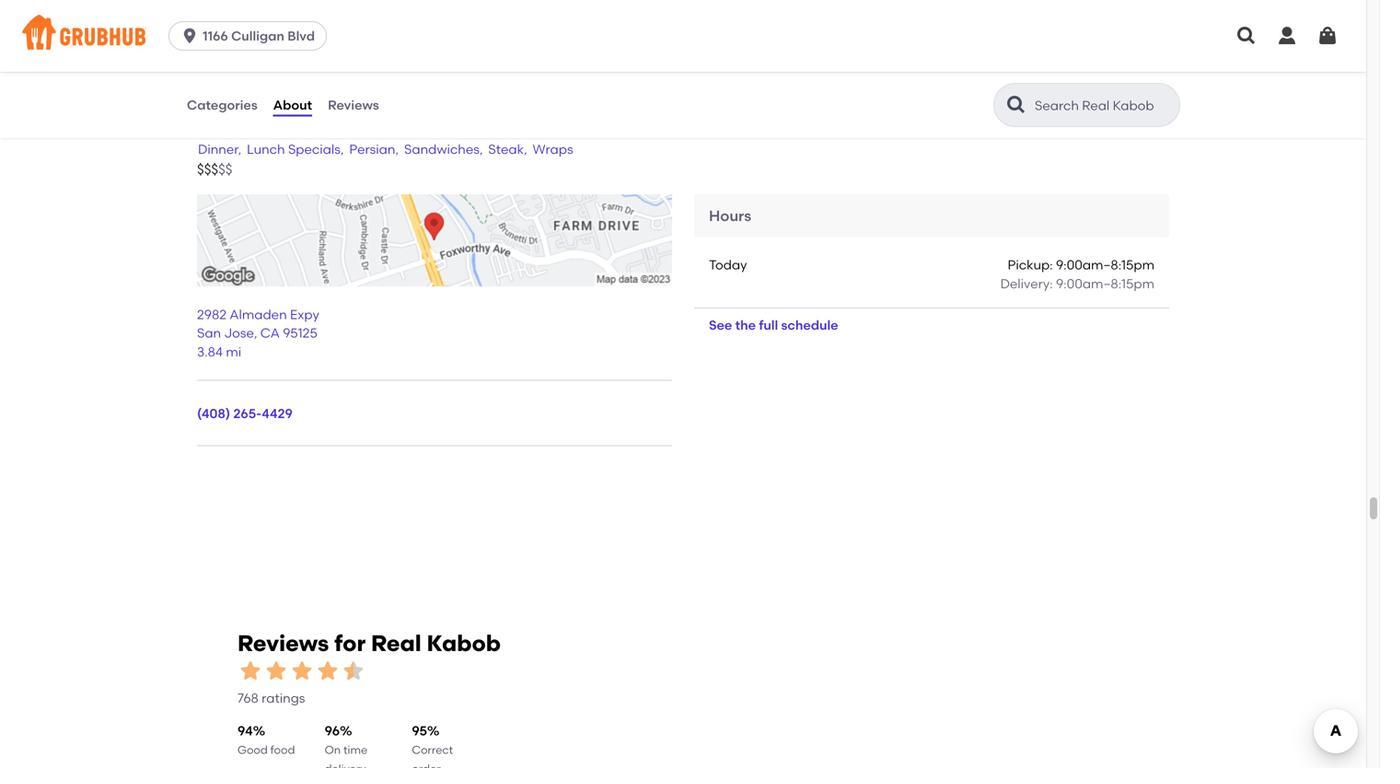 Task type: locate. For each thing, give the bounding box(es) containing it.
svg image left svg image
[[1236, 25, 1258, 47]]

wraps
[[533, 150, 574, 165]]

ca
[[261, 334, 280, 349]]

real right the for
[[371, 638, 422, 665]]

real down categories
[[197, 115, 248, 142]]

food
[[271, 752, 295, 765]]

1166 culligan blvd button
[[169, 21, 334, 51]]

96
[[325, 732, 340, 747]]

0 vertical spatial 9:00am–8:15pm
[[1057, 265, 1155, 281]]

hours
[[709, 215, 752, 233]]

wraps button
[[532, 147, 574, 168]]

0 horizontal spatial svg image
[[181, 27, 199, 45]]

pickup:
[[1008, 265, 1054, 281]]

0 horizontal spatial kabob
[[253, 115, 327, 142]]

95
[[412, 732, 427, 747]]

1166 culligan blvd
[[203, 28, 315, 44]]

today
[[709, 265, 748, 281]]

kabob
[[253, 115, 327, 142], [427, 638, 501, 665]]

9:00am–8:15pm right delivery:
[[1057, 284, 1155, 300]]

svg image
[[1236, 25, 1258, 47], [1317, 25, 1340, 47], [181, 27, 199, 45]]

steak, button
[[488, 147, 528, 168]]

star icon image
[[238, 667, 263, 692], [263, 667, 289, 692], [289, 667, 315, 692], [315, 667, 341, 692], [341, 667, 367, 692], [341, 667, 367, 692]]

mi
[[226, 352, 242, 368]]

for
[[335, 638, 366, 665]]

0 vertical spatial reviews
[[328, 97, 379, 113]]

info
[[399, 115, 442, 142]]

1 horizontal spatial real
[[371, 638, 422, 665]]

pickup: 9:00am–8:15pm delivery: 9:00am–8:15pm
[[1001, 265, 1155, 300]]

real
[[197, 115, 248, 142], [371, 638, 422, 665]]

about button
[[272, 72, 313, 138]]

reviews up ratings
[[238, 638, 329, 665]]

1166
[[203, 28, 228, 44]]

reviews inside button
[[328, 97, 379, 113]]

reviews up menu
[[328, 97, 379, 113]]

9:00am–8:15pm
[[1057, 265, 1155, 281], [1057, 284, 1155, 300]]

0 horizontal spatial real
[[197, 115, 248, 142]]

culligan
[[231, 28, 285, 44]]

9:00am–8:15pm right "pickup:"
[[1057, 265, 1155, 281]]

see the full schedule button
[[695, 317, 854, 350]]

1 vertical spatial 9:00am–8:15pm
[[1057, 284, 1155, 300]]

schedule
[[782, 326, 839, 341]]

2 9:00am–8:15pm from the top
[[1057, 284, 1155, 300]]

4429
[[262, 414, 293, 430]]

94 good food
[[238, 732, 295, 765]]

delivery:
[[1001, 284, 1054, 300]]

1 vertical spatial reviews
[[238, 638, 329, 665]]

1 vertical spatial real
[[371, 638, 422, 665]]

1 vertical spatial kabob
[[427, 638, 501, 665]]

reviews
[[328, 97, 379, 113], [238, 638, 329, 665]]

svg image left 1166
[[181, 27, 199, 45]]

95 correct
[[412, 732, 453, 768]]

95125
[[283, 334, 318, 349]]

sandwiches,
[[404, 150, 483, 165]]

menu
[[332, 115, 393, 142]]

svg image right svg image
[[1317, 25, 1340, 47]]

1 horizontal spatial kabob
[[427, 638, 501, 665]]

time
[[344, 752, 368, 765]]

see
[[709, 326, 733, 341]]

reviews for real kabob
[[238, 638, 501, 665]]

persian, button
[[349, 147, 400, 168]]

jose
[[224, 334, 254, 349]]

265-
[[233, 414, 262, 430]]

3.84
[[197, 352, 223, 368]]



Task type: vqa. For each thing, say whether or not it's contained in the screenshot.


Task type: describe. For each thing, give the bounding box(es) containing it.
96 on time
[[325, 732, 368, 768]]

dinner,
[[198, 150, 241, 165]]

1 9:00am–8:15pm from the top
[[1057, 265, 1155, 281]]

dinner, button
[[197, 147, 242, 168]]

about
[[273, 97, 312, 113]]

search icon image
[[1006, 94, 1028, 116]]

2 horizontal spatial svg image
[[1317, 25, 1340, 47]]

svg image
[[1277, 25, 1299, 47]]

lunch specials, button
[[246, 147, 345, 168]]

expy
[[290, 315, 320, 331]]

categories button
[[186, 72, 259, 138]]

full
[[759, 326, 779, 341]]

the
[[736, 326, 756, 341]]

categories
[[187, 97, 258, 113]]

ratings
[[262, 699, 305, 714]]

see the full schedule
[[709, 326, 839, 341]]

Search Real Kabob search field
[[1034, 97, 1175, 114]]

svg image inside 1166 culligan blvd button
[[181, 27, 199, 45]]

$$$$$
[[197, 169, 233, 186]]

(408) 265-4429
[[197, 414, 293, 430]]

$$$
[[197, 169, 218, 186]]

dinner, lunch specials, persian, sandwiches, steak, wraps
[[198, 150, 574, 165]]

good
[[238, 752, 268, 765]]

specials,
[[288, 150, 344, 165]]

reviews for reviews
[[328, 97, 379, 113]]

reviews button
[[327, 72, 380, 138]]

lunch
[[247, 150, 285, 165]]

0 vertical spatial real
[[197, 115, 248, 142]]

persian,
[[350, 150, 399, 165]]

real kabob menu info
[[197, 115, 442, 142]]

reviews for reviews for real kabob
[[238, 638, 329, 665]]

blvd
[[288, 28, 315, 44]]

768
[[238, 699, 259, 714]]

steak,
[[489, 150, 527, 165]]

on
[[325, 752, 341, 765]]

(408)
[[197, 414, 230, 430]]

(408) 265-4429 button
[[197, 413, 293, 431]]

2982
[[197, 315, 227, 331]]

correct
[[412, 752, 453, 765]]

main navigation navigation
[[0, 0, 1367, 72]]

768 ratings
[[238, 699, 305, 714]]

2982 almaden expy san jose , ca 95125 3.84 mi
[[197, 315, 320, 368]]

sandwiches, button
[[404, 147, 484, 168]]

almaden
[[230, 315, 287, 331]]

san
[[197, 334, 221, 349]]

94
[[238, 732, 253, 747]]

,
[[254, 334, 257, 349]]

0 vertical spatial kabob
[[253, 115, 327, 142]]

1 horizontal spatial svg image
[[1236, 25, 1258, 47]]



